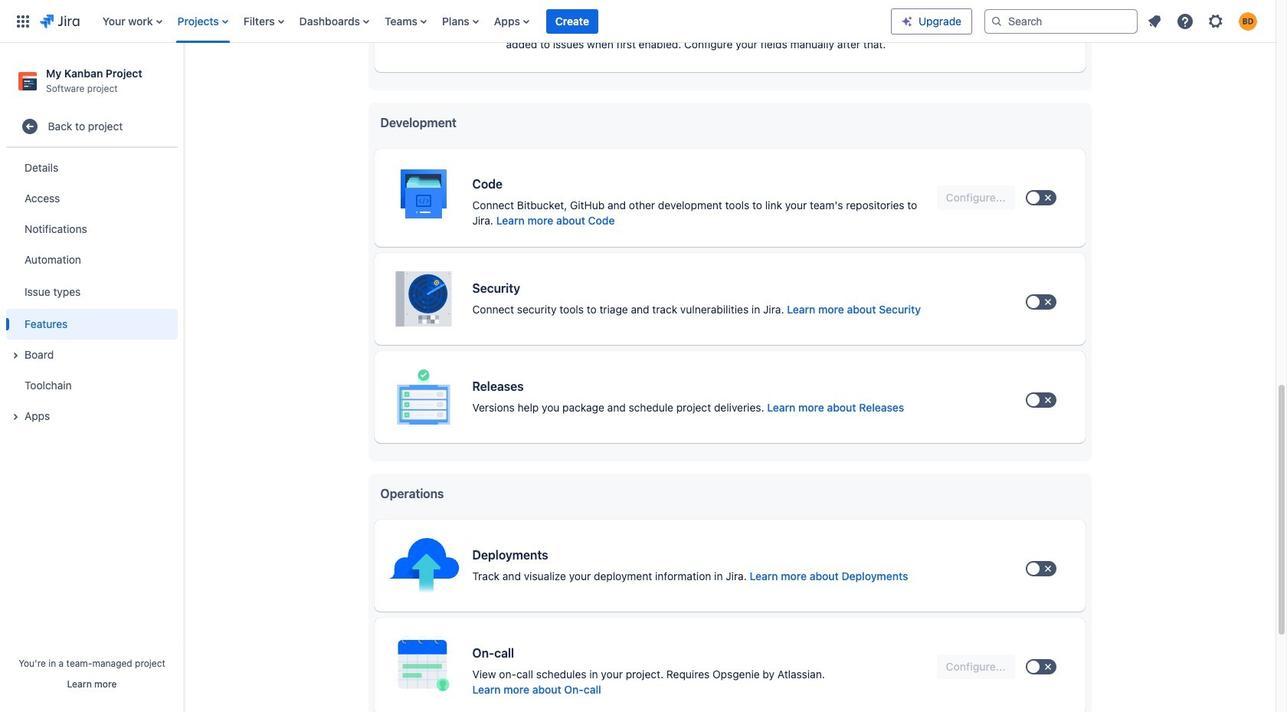 Task type: vqa. For each thing, say whether or not it's contained in the screenshot.
Primary 'ELEMENT'
yes



Task type: locate. For each thing, give the bounding box(es) containing it.
None search field
[[985, 9, 1138, 33]]

appswitcher icon image
[[14, 12, 32, 30]]

option group
[[485, 2, 991, 54]]

group
[[6, 148, 178, 436]]

banner
[[0, 0, 1276, 43]]

expand image
[[6, 347, 25, 365]]

list item
[[547, 0, 599, 43]]

1 horizontal spatial list
[[1141, 7, 1267, 35]]

settings image
[[1207, 12, 1226, 30]]

jira image
[[40, 12, 80, 30], [40, 12, 80, 30]]

Search field
[[985, 9, 1138, 33]]

list
[[95, 0, 892, 43], [1141, 7, 1267, 35]]



Task type: describe. For each thing, give the bounding box(es) containing it.
primary element
[[9, 0, 892, 43]]

sidebar element
[[0, 43, 184, 712]]

group inside sidebar element
[[6, 148, 178, 436]]

search image
[[991, 15, 1003, 27]]

expand image
[[6, 408, 25, 426]]

help image
[[1177, 12, 1195, 30]]

0 horizontal spatial list
[[95, 0, 892, 43]]

your profile and settings image
[[1240, 12, 1258, 30]]

sidebar navigation image
[[167, 61, 201, 92]]

notifications image
[[1146, 12, 1164, 30]]



